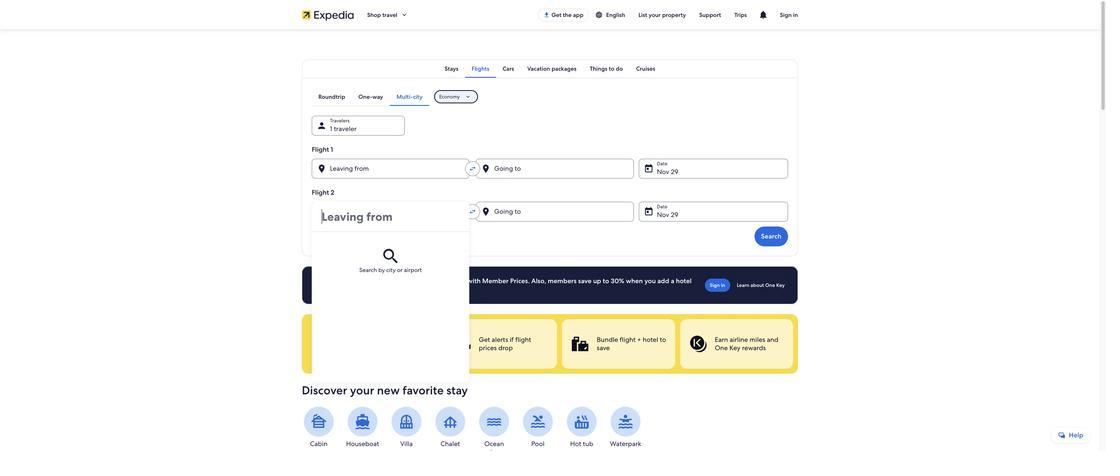 Task type: describe. For each thing, give the bounding box(es) containing it.
expedia logo image
[[302, 9, 354, 21]]

add
[[658, 277, 669, 285]]

ocean view button
[[477, 407, 511, 451]]

the
[[563, 11, 572, 19]]

29 for 1
[[671, 168, 679, 176]]

nov for flight 1
[[657, 168, 669, 176]]

hot tub
[[570, 440, 594, 448]]

shop travel button
[[361, 5, 415, 25]]

get the app
[[552, 11, 584, 19]]

villa button
[[390, 407, 424, 448]]

economy button
[[434, 90, 478, 103]]

0 horizontal spatial a
[[348, 285, 351, 294]]

sign inside discover your new favorite stay main content
[[710, 282, 720, 289]]

multi-city
[[397, 93, 423, 101]]

get the app link
[[538, 8, 589, 22]]

multi-city link
[[390, 88, 429, 106]]

get alerts if flight prices drop
[[479, 335, 531, 352]]

get for get the app
[[552, 11, 562, 19]]

vacation
[[527, 65, 550, 72]]

up
[[593, 277, 601, 285]]

roundtrip link
[[312, 88, 352, 106]]

to inside tab list
[[609, 65, 615, 72]]

key inside earn airline miles and one key rewards
[[730, 344, 741, 352]]

flight 2
[[312, 188, 334, 197]]

hotel inside bundle flight + hotel to save
[[643, 335, 658, 344]]

favorite
[[403, 383, 444, 398]]

tab list containing stays
[[302, 60, 798, 78]]

Leaving from text field
[[312, 202, 470, 232]]

members
[[548, 277, 577, 285]]

stay
[[447, 383, 468, 398]]

flights link
[[465, 60, 496, 78]]

sign in link
[[705, 279, 730, 292]]

when
[[626, 277, 643, 285]]

one inside earn airline miles and one key rewards
[[715, 344, 728, 352]]

houseboat button
[[346, 407, 380, 448]]

0 vertical spatial one
[[766, 282, 775, 289]]

tab list containing roundtrip
[[312, 88, 429, 106]]

earn airline miles and one key rewards
[[715, 335, 779, 352]]

waterpark button
[[609, 407, 643, 448]]

alerts
[[492, 335, 508, 344]]

about
[[751, 282, 764, 289]]

pool
[[532, 440, 545, 448]]

things to do link
[[583, 60, 630, 78]]

one-
[[359, 93, 373, 101]]

waterpark
[[610, 440, 642, 448]]

prices.
[[510, 277, 530, 285]]

ocean view
[[484, 440, 504, 451]]

earn
[[715, 335, 728, 344]]

search by city or airport
[[359, 266, 422, 274]]

things
[[590, 65, 608, 72]]

save 10% or more on over 100,000 hotels with member prices. also, members save up to 30% when you add a hotel to a flight
[[340, 277, 692, 294]]

search for search by city or airport
[[359, 266, 377, 274]]

you
[[645, 277, 656, 285]]

get for get alerts if flight prices drop
[[479, 335, 490, 344]]

learn
[[737, 282, 750, 289]]

travel
[[382, 11, 398, 19]]

29 for 2
[[671, 211, 679, 219]]

2
[[331, 188, 334, 197]]

shop
[[367, 11, 381, 19]]

save
[[340, 277, 354, 285]]

english button
[[589, 7, 632, 22]]

100,000
[[420, 277, 446, 285]]

nov for flight 2
[[657, 211, 669, 219]]

drop
[[498, 344, 513, 352]]

your for discover
[[350, 383, 374, 398]]

or inside save 10% or more on over 100,000 hotels with member prices. also, members save up to 30% when you add a hotel to a flight
[[370, 277, 376, 285]]

economy
[[439, 93, 460, 100]]

stays link
[[438, 60, 465, 78]]

trips link
[[728, 7, 754, 22]]

vacation packages
[[527, 65, 577, 72]]

cabin
[[310, 440, 328, 448]]

list your property link
[[632, 7, 693, 22]]

trailing image
[[401, 11, 408, 19]]

to inside bundle flight + hotel to save
[[660, 335, 666, 344]]

on
[[395, 277, 403, 285]]

roundtrip
[[318, 93, 345, 101]]

shop travel
[[367, 11, 398, 19]]

1 vertical spatial city
[[386, 266, 396, 274]]

cabin button
[[302, 407, 336, 448]]

hot tub button
[[565, 407, 599, 448]]

english
[[606, 11, 625, 19]]

rewards
[[742, 344, 766, 352]]

your for list
[[649, 11, 661, 19]]

ocean
[[484, 440, 504, 448]]

miles
[[750, 335, 766, 344]]

flight inside bundle flight + hotel to save
[[620, 335, 636, 344]]

discover
[[302, 383, 347, 398]]

learn about one key
[[737, 282, 785, 289]]

flights
[[472, 65, 490, 72]]

chalet button
[[433, 407, 467, 448]]

airport
[[404, 266, 422, 274]]

search for search
[[761, 232, 782, 241]]

3 out of 3 element
[[680, 319, 793, 369]]

property
[[662, 11, 686, 19]]

sign inside dropdown button
[[780, 11, 792, 19]]

in inside discover your new favorite stay main content
[[721, 282, 726, 289]]

one-way
[[359, 93, 383, 101]]

in inside dropdown button
[[793, 11, 798, 19]]



Task type: locate. For each thing, give the bounding box(es) containing it.
flight left +
[[620, 335, 636, 344]]

1 down "1 traveler"
[[331, 145, 333, 154]]

small image
[[596, 11, 603, 19]]

over
[[405, 277, 418, 285]]

2 flight from the top
[[312, 188, 329, 197]]

airline
[[730, 335, 748, 344]]

save inside save 10% or more on over 100,000 hotels with member prices. also, members save up to 30% when you add a hotel to a flight
[[578, 277, 592, 285]]

nov 29 button for 1
[[639, 159, 788, 179]]

0 vertical spatial sign in
[[780, 11, 798, 19]]

nov 29 for flight 2
[[657, 211, 679, 219]]

trips
[[735, 11, 747, 19]]

1 horizontal spatial flight
[[516, 335, 531, 344]]

0 vertical spatial or
[[397, 266, 403, 274]]

save left up
[[578, 277, 592, 285]]

1 vertical spatial tab list
[[312, 88, 429, 106]]

1 vertical spatial hotel
[[643, 335, 658, 344]]

hotel inside save 10% or more on over 100,000 hotels with member prices. also, members save up to 30% when you add a hotel to a flight
[[676, 277, 692, 285]]

0 horizontal spatial hotel
[[643, 335, 658, 344]]

communication center icon image
[[759, 10, 769, 20]]

cars link
[[496, 60, 521, 78]]

0 horizontal spatial search
[[359, 266, 377, 274]]

1 horizontal spatial get
[[552, 11, 562, 19]]

city right by
[[386, 266, 396, 274]]

10%
[[356, 277, 368, 285]]

0 vertical spatial swap origin and destination values image
[[469, 165, 477, 172]]

1
[[330, 125, 332, 133], [331, 145, 333, 154]]

your right list
[[649, 11, 661, 19]]

0 horizontal spatial one
[[715, 344, 728, 352]]

1 flight from the top
[[312, 145, 329, 154]]

0 vertical spatial 1
[[330, 125, 332, 133]]

one
[[766, 282, 775, 289], [715, 344, 728, 352]]

1 horizontal spatial a
[[671, 277, 675, 285]]

member
[[482, 277, 509, 285]]

1 nov from the top
[[657, 168, 669, 176]]

hotel
[[676, 277, 692, 285], [643, 335, 658, 344]]

0 vertical spatial nov 29 button
[[639, 159, 788, 179]]

support link
[[693, 7, 728, 22]]

0 vertical spatial nov
[[657, 168, 669, 176]]

2 29 from the top
[[671, 211, 679, 219]]

0 vertical spatial search
[[761, 232, 782, 241]]

1 horizontal spatial sign in
[[780, 11, 798, 19]]

0 vertical spatial nov 29
[[657, 168, 679, 176]]

flight
[[312, 145, 329, 154], [312, 188, 329, 197]]

2 nov from the top
[[657, 211, 669, 219]]

one-way link
[[352, 88, 390, 106]]

to right +
[[660, 335, 666, 344]]

in right communication center icon at the top of the page
[[793, 11, 798, 19]]

nov 29 for flight 1
[[657, 168, 679, 176]]

in
[[793, 11, 798, 19], [721, 282, 726, 289]]

2 out of 3 element
[[562, 319, 675, 369]]

flight right if
[[516, 335, 531, 344]]

0 horizontal spatial sign in
[[710, 282, 726, 289]]

city left 'economy'
[[413, 93, 423, 101]]

1 vertical spatial flight
[[312, 188, 329, 197]]

2 nov 29 from the top
[[657, 211, 679, 219]]

do
[[616, 65, 623, 72]]

way
[[373, 93, 383, 101]]

1 horizontal spatial your
[[649, 11, 661, 19]]

key
[[777, 282, 785, 289], [730, 344, 741, 352]]

1 vertical spatial nov
[[657, 211, 669, 219]]

1 vertical spatial one
[[715, 344, 728, 352]]

0 horizontal spatial in
[[721, 282, 726, 289]]

if
[[510, 335, 514, 344]]

swap origin and destination values image for 1
[[469, 165, 477, 172]]

1 nov 29 from the top
[[657, 168, 679, 176]]

0 vertical spatial your
[[649, 11, 661, 19]]

more
[[378, 277, 394, 285]]

hot
[[570, 440, 582, 448]]

0 horizontal spatial get
[[479, 335, 490, 344]]

1 vertical spatial in
[[721, 282, 726, 289]]

discover your new favorite stay
[[302, 383, 468, 398]]

1 left traveler
[[330, 125, 332, 133]]

30%
[[611, 277, 625, 285]]

with
[[467, 277, 481, 285]]

1 vertical spatial search
[[359, 266, 377, 274]]

1 vertical spatial or
[[370, 277, 376, 285]]

learn about one key link
[[734, 279, 788, 292]]

multi-
[[397, 93, 413, 101]]

get
[[552, 11, 562, 19], [479, 335, 490, 344]]

0 vertical spatial sign
[[780, 11, 792, 19]]

1 vertical spatial 29
[[671, 211, 679, 219]]

key right earn on the right of page
[[730, 344, 741, 352]]

0 vertical spatial city
[[413, 93, 423, 101]]

0 horizontal spatial your
[[350, 383, 374, 398]]

sign in right communication center icon at the top of the page
[[780, 11, 798, 19]]

sign in button
[[774, 5, 805, 25]]

1 out of 3 element
[[444, 319, 557, 369]]

0 vertical spatial tab list
[[302, 60, 798, 78]]

stays
[[445, 65, 459, 72]]

hotel right +
[[643, 335, 658, 344]]

0 horizontal spatial save
[[578, 277, 592, 285]]

1 horizontal spatial one
[[766, 282, 775, 289]]

1 horizontal spatial or
[[397, 266, 403, 274]]

0 vertical spatial in
[[793, 11, 798, 19]]

0 horizontal spatial key
[[730, 344, 741, 352]]

save inside bundle flight + hotel to save
[[597, 344, 610, 352]]

1 vertical spatial sign
[[710, 282, 720, 289]]

1 vertical spatial your
[[350, 383, 374, 398]]

nov
[[657, 168, 669, 176], [657, 211, 669, 219]]

bundle flight + hotel to save
[[597, 335, 666, 352]]

to
[[609, 65, 615, 72], [603, 277, 609, 285], [340, 285, 346, 294], [660, 335, 666, 344]]

in left learn
[[721, 282, 726, 289]]

1 vertical spatial get
[[479, 335, 490, 344]]

1 29 from the top
[[671, 168, 679, 176]]

and
[[767, 335, 779, 344]]

hotel right add
[[676, 277, 692, 285]]

support
[[699, 11, 721, 19]]

one right about
[[766, 282, 775, 289]]

1 horizontal spatial in
[[793, 11, 798, 19]]

flight 1
[[312, 145, 333, 154]]

hotels
[[447, 277, 466, 285]]

0 vertical spatial key
[[777, 282, 785, 289]]

1 traveler
[[330, 125, 357, 133]]

your
[[649, 11, 661, 19], [350, 383, 374, 398]]

sign in left learn
[[710, 282, 726, 289]]

or
[[397, 266, 403, 274], [370, 277, 376, 285]]

0 vertical spatial flight
[[312, 145, 329, 154]]

1 horizontal spatial key
[[777, 282, 785, 289]]

0 vertical spatial save
[[578, 277, 592, 285]]

cars
[[503, 65, 514, 72]]

view
[[487, 448, 501, 451]]

bundle
[[597, 335, 618, 344]]

2 horizontal spatial flight
[[620, 335, 636, 344]]

sign left learn
[[710, 282, 720, 289]]

flight inside get alerts if flight prices drop
[[516, 335, 531, 344]]

pool button
[[521, 407, 555, 448]]

sign in inside discover your new favorite stay main content
[[710, 282, 726, 289]]

app
[[573, 11, 584, 19]]

your left new
[[350, 383, 374, 398]]

swap origin and destination values image
[[469, 165, 477, 172], [469, 208, 477, 216]]

1 vertical spatial key
[[730, 344, 741, 352]]

flight for flight 2
[[312, 188, 329, 197]]

your inside main content
[[350, 383, 374, 398]]

to left do
[[609, 65, 615, 72]]

flight inside save 10% or more on over 100,000 hotels with member prices. also, members save up to 30% when you add a hotel to a flight
[[353, 285, 369, 294]]

medium image
[[312, 233, 319, 240]]

prices
[[479, 344, 497, 352]]

traveler
[[334, 125, 357, 133]]

0 vertical spatial hotel
[[676, 277, 692, 285]]

chalet
[[441, 440, 460, 448]]

1 vertical spatial nov 29
[[657, 211, 679, 219]]

a left 10%
[[348, 285, 351, 294]]

0 horizontal spatial sign
[[710, 282, 720, 289]]

1 traveler button
[[312, 116, 405, 136]]

flight for flight 1
[[312, 145, 329, 154]]

0 horizontal spatial city
[[386, 266, 396, 274]]

things to do
[[590, 65, 623, 72]]

nov 29 button
[[639, 159, 788, 179], [639, 202, 788, 222]]

29
[[671, 168, 679, 176], [671, 211, 679, 219]]

1 horizontal spatial sign
[[780, 11, 792, 19]]

1 vertical spatial sign in
[[710, 282, 726, 289]]

1 horizontal spatial save
[[597, 344, 610, 352]]

list your property
[[639, 11, 686, 19]]

0 vertical spatial get
[[552, 11, 562, 19]]

or up on
[[397, 266, 403, 274]]

download the app button image
[[543, 12, 550, 18]]

new
[[377, 383, 400, 398]]

tab list
[[302, 60, 798, 78], [312, 88, 429, 106]]

1 inside 1 traveler dropdown button
[[330, 125, 332, 133]]

2 nov 29 button from the top
[[639, 202, 788, 222]]

or right 10%
[[370, 277, 376, 285]]

one left airline
[[715, 344, 728, 352]]

1 vertical spatial swap origin and destination values image
[[469, 208, 477, 216]]

1 horizontal spatial search
[[761, 232, 782, 241]]

2 swap origin and destination values image from the top
[[469, 208, 477, 216]]

0 horizontal spatial flight
[[353, 285, 369, 294]]

flight left the more
[[353, 285, 369, 294]]

sign right communication center icon at the top of the page
[[780, 11, 792, 19]]

0 vertical spatial 29
[[671, 168, 679, 176]]

also,
[[532, 277, 546, 285]]

to right up
[[603, 277, 609, 285]]

1 horizontal spatial hotel
[[676, 277, 692, 285]]

search
[[761, 232, 782, 241], [359, 266, 377, 274]]

nov 29
[[657, 168, 679, 176], [657, 211, 679, 219]]

nov 29 button for 2
[[639, 202, 788, 222]]

city
[[413, 93, 423, 101], [386, 266, 396, 274]]

discover your new favorite stay main content
[[0, 30, 1100, 451]]

cruises link
[[630, 60, 662, 78]]

key right about
[[777, 282, 785, 289]]

1 vertical spatial save
[[597, 344, 610, 352]]

a
[[671, 277, 675, 285], [348, 285, 351, 294]]

swap origin and destination values image for 2
[[469, 208, 477, 216]]

search inside button
[[761, 232, 782, 241]]

0 horizontal spatial or
[[370, 277, 376, 285]]

1 vertical spatial 1
[[331, 145, 333, 154]]

get right the download the app button icon
[[552, 11, 562, 19]]

a right add
[[671, 277, 675, 285]]

vacation packages link
[[521, 60, 583, 78]]

get left alerts
[[479, 335, 490, 344]]

sign in inside dropdown button
[[780, 11, 798, 19]]

cruises
[[636, 65, 656, 72]]

+
[[637, 335, 641, 344]]

1 horizontal spatial city
[[413, 93, 423, 101]]

by
[[379, 266, 385, 274]]

get inside get alerts if flight prices drop
[[479, 335, 490, 344]]

1 swap origin and destination values image from the top
[[469, 165, 477, 172]]

sign in
[[780, 11, 798, 19], [710, 282, 726, 289]]

to left 10%
[[340, 285, 346, 294]]

1 vertical spatial nov 29 button
[[639, 202, 788, 222]]

save
[[578, 277, 592, 285], [597, 344, 610, 352]]

save left +
[[597, 344, 610, 352]]

1 nov 29 button from the top
[[639, 159, 788, 179]]



Task type: vqa. For each thing, say whether or not it's contained in the screenshot.
"hotel" within the the save 10% or more on over 100,000 hotels with member prices. also, members save up to 30% when you add a hotel to a flight
no



